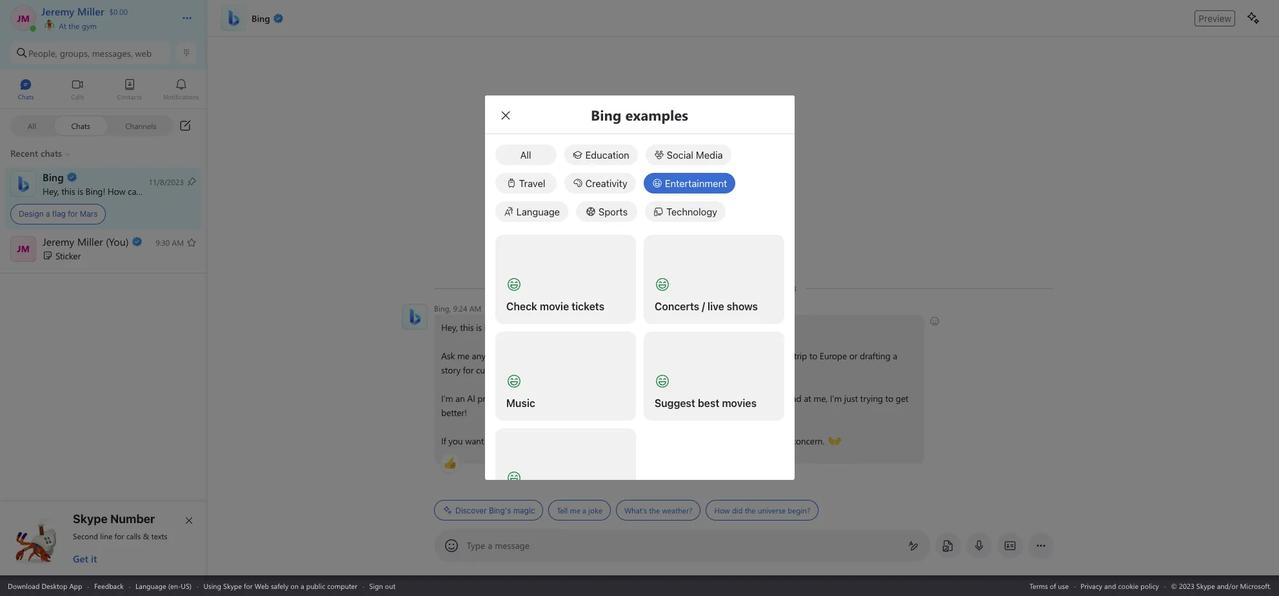 Task type: locate. For each thing, give the bounding box(es) containing it.
0 horizontal spatial this
[[61, 185, 75, 197]]

0 horizontal spatial groups,
[[60, 47, 90, 59]]

policy
[[1141, 581, 1160, 591]]

just left the report
[[743, 435, 756, 447]]

preview,
[[477, 392, 509, 405]]

1 vertical spatial groups,
[[535, 364, 564, 376]]

1 horizontal spatial hey, this is bing ! how can i help you today?
[[441, 321, 611, 334]]

desktop
[[42, 581, 67, 591]]

0 horizontal spatial is
[[77, 185, 83, 197]]

download desktop app link
[[8, 581, 82, 591]]

type
[[488, 350, 505, 362], [537, 435, 554, 447]]

1 want from the left
[[465, 435, 484, 447]]

a
[[46, 209, 50, 219], [893, 350, 897, 362], [785, 435, 790, 447], [582, 505, 586, 516], [488, 540, 493, 552], [301, 581, 304, 591]]

1 vertical spatial skype
[[223, 581, 242, 591]]

kids.
[[506, 364, 523, 376]]

is up mars
[[77, 185, 83, 197]]

0 horizontal spatial !
[[103, 185, 105, 197]]

0 horizontal spatial get
[[769, 392, 782, 405]]

1 vertical spatial !
[[502, 321, 505, 334]]

all left chats
[[28, 120, 36, 131]]

0 vertical spatial today?
[[184, 185, 210, 197]]

hey, this is bing ! how can i help you today? down check
[[441, 321, 611, 334]]

1 horizontal spatial help
[[548, 321, 564, 334]]

1 horizontal spatial want
[[639, 435, 657, 447]]

0 horizontal spatial how
[[108, 185, 126, 197]]

a right the report
[[785, 435, 790, 447]]

this down 9:24
[[460, 321, 474, 334]]

me right "tell"
[[570, 505, 580, 516]]

0 horizontal spatial the
[[69, 21, 80, 31]]

1 vertical spatial how
[[507, 321, 525, 334]]

a left joke
[[582, 505, 586, 516]]

and
[[597, 435, 613, 447]]

0 horizontal spatial language
[[136, 581, 166, 591]]

0 horizontal spatial hey,
[[43, 185, 59, 197]]

language for language (en-us)
[[136, 581, 166, 591]]

of left use
[[1050, 581, 1057, 591]]

1 horizontal spatial type
[[537, 435, 554, 447]]

1 horizontal spatial get
[[896, 392, 909, 405]]

in
[[670, 350, 678, 362]]

1 horizontal spatial i
[[543, 321, 545, 334]]

1 horizontal spatial today?
[[583, 321, 609, 334]]

is
[[77, 185, 83, 197], [476, 321, 482, 334]]

1 vertical spatial can
[[527, 321, 541, 334]]

mention
[[620, 364, 652, 376]]

get right trying
[[896, 392, 909, 405]]

this up flag
[[61, 185, 75, 197]]

hey, down bing,
[[441, 321, 458, 334]]

how up sticker button
[[108, 185, 126, 197]]

all up travel
[[520, 149, 531, 161]]

to left give
[[660, 435, 668, 447]]

skype up second in the left bottom of the page
[[73, 512, 108, 526]]

sometimes
[[587, 392, 630, 405]]

tell
[[557, 505, 568, 516]]

type a message
[[467, 540, 530, 552]]

a right drafting
[[893, 350, 897, 362]]

tell me a joke button
[[548, 500, 611, 521]]

language
[[517, 206, 560, 217], [136, 581, 166, 591]]

vegan
[[600, 350, 623, 362]]

use
[[1059, 581, 1069, 591]]

calls
[[126, 531, 141, 541]]

for right line
[[115, 531, 124, 541]]

skype right "using" in the left of the page
[[223, 581, 242, 591]]

you inside ask me any type of question, like finding vegan restaurants in cambridge, itinerary for your trip to europe or drafting a story for curious kids. in groups, remember to mention me with @bing. i'm an ai preview, so i'm still learning. sometimes i might say something weird. don't get mad at me, i'm just trying to get better! if you want to start over, type
[[448, 435, 463, 447]]

a inside ask me any type of question, like finding vegan restaurants in cambridge, itinerary for your trip to europe or drafting a story for curious kids. in groups, remember to mention me with @bing. i'm an ai preview, so i'm still learning. sometimes i might say something weird. don't get mad at me, i'm just trying to get better! if you want to start over, type
[[893, 350, 897, 362]]

1 vertical spatial language
[[136, 581, 166, 591]]

1 horizontal spatial i'm
[[522, 392, 534, 405]]

bing up mars
[[86, 185, 103, 197]]

3 i'm from the left
[[830, 392, 842, 405]]

0 vertical spatial help
[[148, 185, 165, 197]]

i'm right me,
[[830, 392, 842, 405]]

want left give
[[639, 435, 657, 447]]

download
[[8, 581, 40, 591]]

groups, inside people, groups, messages, web button
[[60, 47, 90, 59]]

want
[[465, 435, 484, 447], [639, 435, 657, 447]]

0 vertical spatial !
[[103, 185, 105, 197]]

using skype for web safely on a public computer
[[204, 581, 358, 591]]

groups, down at the gym
[[60, 47, 90, 59]]

concern.
[[792, 435, 825, 447]]

trip
[[794, 350, 807, 362]]

for right story
[[463, 364, 474, 376]]

1 horizontal spatial hey,
[[441, 321, 458, 334]]

type
[[467, 540, 486, 552]]

of up kids.
[[507, 350, 515, 362]]

0 vertical spatial groups,
[[60, 47, 90, 59]]

0 horizontal spatial of
[[507, 350, 515, 362]]

universe
[[758, 505, 786, 516]]

1 vertical spatial is
[[476, 321, 482, 334]]

0 vertical spatial all
[[28, 120, 36, 131]]

2 vertical spatial i
[[633, 392, 635, 405]]

how did the universe begin?
[[714, 505, 810, 516]]

1 horizontal spatial bing
[[484, 321, 502, 334]]

on
[[291, 581, 299, 591]]

sticker
[[56, 249, 81, 262]]

0 vertical spatial type
[[488, 350, 505, 362]]

suggest best movies
[[655, 398, 757, 409]]

1 horizontal spatial language
[[517, 206, 560, 217]]

1 vertical spatial help
[[548, 321, 564, 334]]

0 vertical spatial hey,
[[43, 185, 59, 197]]

2 horizontal spatial how
[[714, 505, 730, 516]]

1 horizontal spatial groups,
[[535, 364, 564, 376]]

0 horizontal spatial i
[[144, 185, 146, 197]]

for left your
[[761, 350, 772, 362]]

hey, this is bing ! how can i help you today? up mars
[[43, 185, 212, 197]]

what's
[[624, 505, 647, 516]]

2 horizontal spatial i'm
[[830, 392, 842, 405]]

all
[[28, 120, 36, 131], [520, 149, 531, 161]]

1 vertical spatial bing
[[484, 321, 502, 334]]

me left with
[[654, 364, 667, 376]]

curious
[[476, 364, 504, 376]]

i'm right so
[[522, 392, 534, 405]]

question,
[[517, 350, 553, 362]]

a right type at the left bottom of page
[[488, 540, 493, 552]]

begin?
[[788, 505, 810, 516]]

0 horizontal spatial i'm
[[441, 392, 453, 405]]

a right the on
[[301, 581, 304, 591]]

like
[[555, 350, 568, 362]]

bing up any
[[484, 321, 502, 334]]

language down travel
[[517, 206, 560, 217]]

1 horizontal spatial how
[[507, 321, 525, 334]]

a inside button
[[582, 505, 586, 516]]

1 vertical spatial hey,
[[441, 321, 458, 334]]

concerts
[[655, 301, 699, 312]]

check movie tickets
[[506, 301, 604, 312]]

1 vertical spatial of
[[1050, 581, 1057, 591]]

0 vertical spatial of
[[507, 350, 515, 362]]

start
[[497, 435, 514, 447]]

type up 'curious'
[[488, 350, 505, 362]]

0 vertical spatial i
[[144, 185, 146, 197]]

with
[[669, 364, 685, 376]]

the right at
[[69, 21, 80, 31]]

me
[[457, 350, 469, 362], [654, 364, 667, 376], [689, 435, 701, 447], [570, 505, 580, 516]]

design
[[19, 209, 44, 219]]

trying
[[860, 392, 883, 405]]

0 horizontal spatial type
[[488, 350, 505, 362]]

groups, down 'like'
[[535, 364, 564, 376]]

1 vertical spatial all
[[520, 149, 531, 161]]

mad
[[784, 392, 802, 405]]

get
[[73, 552, 88, 565]]

for right flag
[[68, 209, 78, 219]]

tab list
[[0, 73, 207, 108]]

@bing.
[[688, 364, 715, 376]]

1 horizontal spatial is
[[476, 321, 482, 334]]

of
[[507, 350, 515, 362], [1050, 581, 1057, 591]]

get left 'mad'
[[769, 392, 782, 405]]

a left flag
[[46, 209, 50, 219]]

magic
[[513, 506, 535, 515]]

language for language
[[517, 206, 560, 217]]

0 horizontal spatial bing
[[86, 185, 103, 197]]

0 vertical spatial hey, this is bing ! how can i help you today?
[[43, 185, 212, 197]]

it
[[91, 552, 97, 565]]

1 vertical spatial today?
[[583, 321, 609, 334]]

type right over,
[[537, 435, 554, 447]]

0 horizontal spatial help
[[148, 185, 165, 197]]

(smileeyes)
[[613, 321, 655, 333]]

so
[[511, 392, 520, 405]]

1 vertical spatial this
[[460, 321, 474, 334]]

message
[[495, 540, 530, 552]]

1 horizontal spatial just
[[844, 392, 858, 405]]

people,
[[28, 47, 57, 59]]

how down check
[[507, 321, 525, 334]]

the inside button
[[69, 21, 80, 31]]

privacy
[[1081, 581, 1103, 591]]

0 horizontal spatial skype
[[73, 512, 108, 526]]

is down am
[[476, 321, 482, 334]]

.
[[593, 435, 594, 447]]

an
[[455, 392, 465, 405]]

check
[[506, 301, 537, 312]]

travel
[[519, 177, 546, 189]]

learning.
[[552, 392, 585, 405]]

0 vertical spatial just
[[844, 392, 858, 405]]

2 vertical spatial how
[[714, 505, 730, 516]]

i'm left an
[[441, 392, 453, 405]]

1 horizontal spatial the
[[649, 505, 660, 516]]

social
[[667, 149, 694, 161]]

2 want from the left
[[639, 435, 657, 447]]

for inside skype number element
[[115, 531, 124, 541]]

what's the weather? button
[[616, 500, 701, 521]]

0 vertical spatial is
[[77, 185, 83, 197]]

language left the (en-
[[136, 581, 166, 591]]

or
[[849, 350, 858, 362]]

0 horizontal spatial hey, this is bing ! how can i help you today?
[[43, 185, 212, 197]]

bing,
[[434, 303, 451, 314]]

want inside ask me any type of question, like finding vegan restaurants in cambridge, itinerary for your trip to europe or drafting a story for curious kids. in groups, remember to mention me with @bing. i'm an ai preview, so i'm still learning. sometimes i might say something weird. don't get mad at me, i'm just trying to get better! if you want to start over, type
[[465, 435, 484, 447]]

sign
[[370, 581, 383, 591]]

the right did
[[745, 505, 756, 516]]

to right trip
[[809, 350, 817, 362]]

live
[[708, 301, 724, 312]]

0 horizontal spatial all
[[28, 120, 36, 131]]

language (en-us)
[[136, 581, 192, 591]]

0 vertical spatial language
[[517, 206, 560, 217]]

don't
[[746, 392, 767, 405]]

2 horizontal spatial i
[[633, 392, 635, 405]]

just left trying
[[844, 392, 858, 405]]

something
[[677, 392, 718, 405]]

1 vertical spatial hey, this is bing ! how can i help you today?
[[441, 321, 611, 334]]

for
[[68, 209, 78, 219], [761, 350, 772, 362], [463, 364, 474, 376], [115, 531, 124, 541], [244, 581, 253, 591]]

the right what's
[[649, 505, 660, 516]]

0 horizontal spatial can
[[128, 185, 141, 197]]

want left start
[[465, 435, 484, 447]]

0 horizontal spatial want
[[465, 435, 484, 447]]

hey, up design a flag for mars
[[43, 185, 59, 197]]

download desktop app
[[8, 581, 82, 591]]

0 vertical spatial can
[[128, 185, 141, 197]]

1 horizontal spatial skype
[[223, 581, 242, 591]]

me inside button
[[570, 505, 580, 516]]

how left did
[[714, 505, 730, 516]]

terms of use link
[[1030, 581, 1069, 591]]

how
[[108, 185, 126, 197], [507, 321, 525, 334], [714, 505, 730, 516]]

me,
[[814, 392, 828, 405]]

0 horizontal spatial just
[[743, 435, 756, 447]]

design a flag for mars
[[19, 209, 98, 219]]



Task type: describe. For each thing, give the bounding box(es) containing it.
skype number
[[73, 512, 155, 526]]

1 get from the left
[[769, 392, 782, 405]]

1 horizontal spatial all
[[520, 149, 531, 161]]

terms
[[1030, 581, 1048, 591]]

of inside ask me any type of question, like finding vegan restaurants in cambridge, itinerary for your trip to europe or drafting a story for curious kids. in groups, remember to mention me with @bing. i'm an ai preview, so i'm still learning. sometimes i might say something weird. don't get mad at me, i'm just trying to get better! if you want to start over, type
[[507, 350, 515, 362]]

1 horizontal spatial can
[[527, 321, 541, 334]]

might
[[637, 392, 660, 405]]

2 horizontal spatial the
[[745, 505, 756, 516]]

flag
[[52, 209, 66, 219]]

at
[[804, 392, 811, 405]]

0 vertical spatial how
[[108, 185, 126, 197]]

cambridge,
[[680, 350, 725, 362]]

did
[[732, 505, 743, 516]]

itinerary
[[727, 350, 759, 362]]

1 vertical spatial just
[[743, 435, 756, 447]]

sign out
[[370, 581, 396, 591]]

tell me a joke
[[557, 505, 602, 516]]

if
[[441, 435, 446, 447]]

0 horizontal spatial today?
[[184, 185, 210, 197]]

texts
[[151, 531, 167, 541]]

for left web
[[244, 581, 253, 591]]

what's the weather?
[[624, 505, 692, 516]]

at
[[59, 21, 66, 31]]

0 vertical spatial this
[[61, 185, 75, 197]]

creativity
[[586, 177, 628, 189]]

how inside button
[[714, 505, 730, 516]]

best
[[698, 398, 719, 409]]

ask
[[441, 350, 455, 362]]

groups, inside ask me any type of question, like finding vegan restaurants in cambridge, itinerary for your trip to europe or drafting a story for curious kids. in groups, remember to mention me with @bing. i'm an ai preview, so i'm still learning. sometimes i might say something weird. don't get mad at me, i'm just trying to get better! if you want to start over, type
[[535, 364, 564, 376]]

sticker button
[[0, 231, 207, 269]]

say
[[662, 392, 675, 405]]

1 vertical spatial type
[[537, 435, 554, 447]]

discover bing's magic
[[455, 506, 535, 515]]

ai
[[467, 392, 475, 405]]

any
[[472, 350, 486, 362]]

technology
[[667, 206, 718, 217]]

feedback link
[[94, 581, 124, 591]]

how did the universe begin? button
[[706, 500, 819, 521]]

channels
[[125, 120, 156, 131]]

(openhands)
[[828, 434, 877, 447]]

cookie
[[1119, 581, 1139, 591]]

&
[[143, 531, 149, 541]]

people, groups, messages, web button
[[10, 41, 171, 65]]

me right give
[[689, 435, 701, 447]]

in
[[526, 364, 533, 376]]

i inside ask me any type of question, like finding vegan restaurants in cambridge, itinerary for your trip to europe or drafting a story for curious kids. in groups, remember to mention me with @bing. i'm an ai preview, so i'm still learning. sometimes i might say something weird. don't get mad at me, i'm just trying to get better! if you want to start over, type
[[633, 392, 635, 405]]

1 horizontal spatial this
[[460, 321, 474, 334]]

us)
[[181, 581, 192, 591]]

entertainment
[[665, 177, 727, 189]]

web
[[135, 47, 152, 59]]

to left start
[[486, 435, 494, 447]]

/
[[702, 301, 705, 312]]

education
[[586, 149, 630, 161]]

using skype for web safely on a public computer link
[[204, 581, 358, 591]]

finding
[[570, 350, 597, 362]]

report
[[759, 435, 783, 447]]

bing, 9:24 am
[[434, 303, 481, 314]]

just inside ask me any type of question, like finding vegan restaurants in cambridge, itinerary for your trip to europe or drafting a story for curious kids. in groups, remember to mention me with @bing. i'm an ai preview, so i'm still learning. sometimes i might say something weird. don't get mad at me, i'm just trying to get better! if you want to start over, type
[[844, 392, 858, 405]]

me left any
[[457, 350, 469, 362]]

second
[[73, 531, 98, 541]]

still
[[537, 392, 549, 405]]

to right trying
[[885, 392, 894, 405]]

remember
[[567, 364, 607, 376]]

preview
[[1199, 13, 1232, 24]]

discover
[[455, 506, 487, 515]]

1 horizontal spatial !
[[502, 321, 505, 334]]

number
[[110, 512, 155, 526]]

line
[[100, 531, 112, 541]]

drafting
[[860, 350, 891, 362]]

the for at
[[69, 21, 80, 31]]

out
[[385, 581, 396, 591]]

restaurants
[[625, 350, 668, 362]]

1 i'm from the left
[[441, 392, 453, 405]]

your
[[774, 350, 792, 362]]

feedback
[[94, 581, 124, 591]]

gym
[[82, 21, 97, 31]]

music
[[506, 398, 535, 409]]

media
[[696, 149, 723, 161]]

Type a message text field
[[468, 540, 898, 553]]

language (en-us) link
[[136, 581, 192, 591]]

shows
[[727, 301, 758, 312]]

concerts / live shows
[[655, 301, 758, 312]]

. and if you want to give me feedback, just report a concern.
[[593, 435, 827, 447]]

if
[[615, 435, 620, 447]]

better!
[[441, 407, 467, 419]]

2 i'm from the left
[[522, 392, 534, 405]]

privacy and cookie policy link
[[1081, 581, 1160, 591]]

at the gym
[[57, 21, 97, 31]]

web
[[255, 581, 269, 591]]

feedback,
[[703, 435, 740, 447]]

movies
[[722, 398, 757, 409]]

safely
[[271, 581, 289, 591]]

0 vertical spatial bing
[[86, 185, 103, 197]]

at the gym button
[[41, 18, 169, 31]]

the for what's
[[649, 505, 660, 516]]

(en-
[[168, 581, 181, 591]]

to down vegan
[[609, 364, 617, 376]]

1 horizontal spatial of
[[1050, 581, 1057, 591]]

computer
[[327, 581, 358, 591]]

1 vertical spatial i
[[543, 321, 545, 334]]

0 vertical spatial skype
[[73, 512, 108, 526]]

over,
[[516, 435, 534, 447]]

2 get from the left
[[896, 392, 909, 405]]

messages,
[[92, 47, 133, 59]]

second line for calls & texts
[[73, 531, 167, 541]]

skype number element
[[11, 512, 197, 565]]



Task type: vqa. For each thing, say whether or not it's contained in the screenshot.
Notifications Checkbox
no



